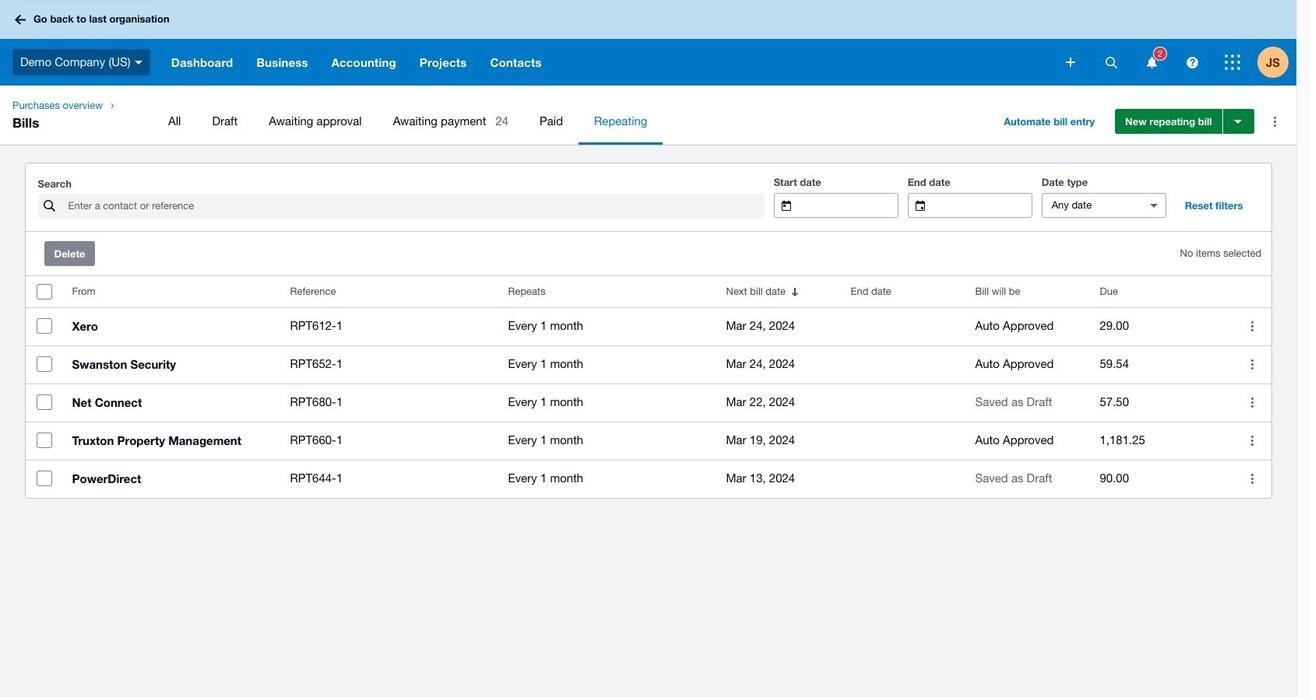 Task type: locate. For each thing, give the bounding box(es) containing it.
None field
[[804, 194, 898, 217], [938, 194, 1032, 217], [1043, 194, 1137, 217], [804, 194, 898, 217], [938, 194, 1032, 217], [1043, 194, 1137, 217]]

menu
[[153, 98, 982, 145]]

svg image
[[15, 14, 26, 25], [1225, 55, 1241, 70], [1147, 56, 1157, 68], [1187, 56, 1198, 68], [1066, 58, 1076, 67], [135, 61, 142, 64]]

navigation
[[0, 86, 1297, 145]]

Enter a contact or reference field
[[67, 195, 765, 218]]

overflow menu image
[[1260, 106, 1292, 137]]

banner
[[0, 0, 1297, 86]]



Task type: describe. For each thing, give the bounding box(es) containing it.
svg image
[[1106, 56, 1117, 68]]

session table element
[[25, 277, 1272, 499]]



Task type: vqa. For each thing, say whether or not it's contained in the screenshot.
Session table element
yes



